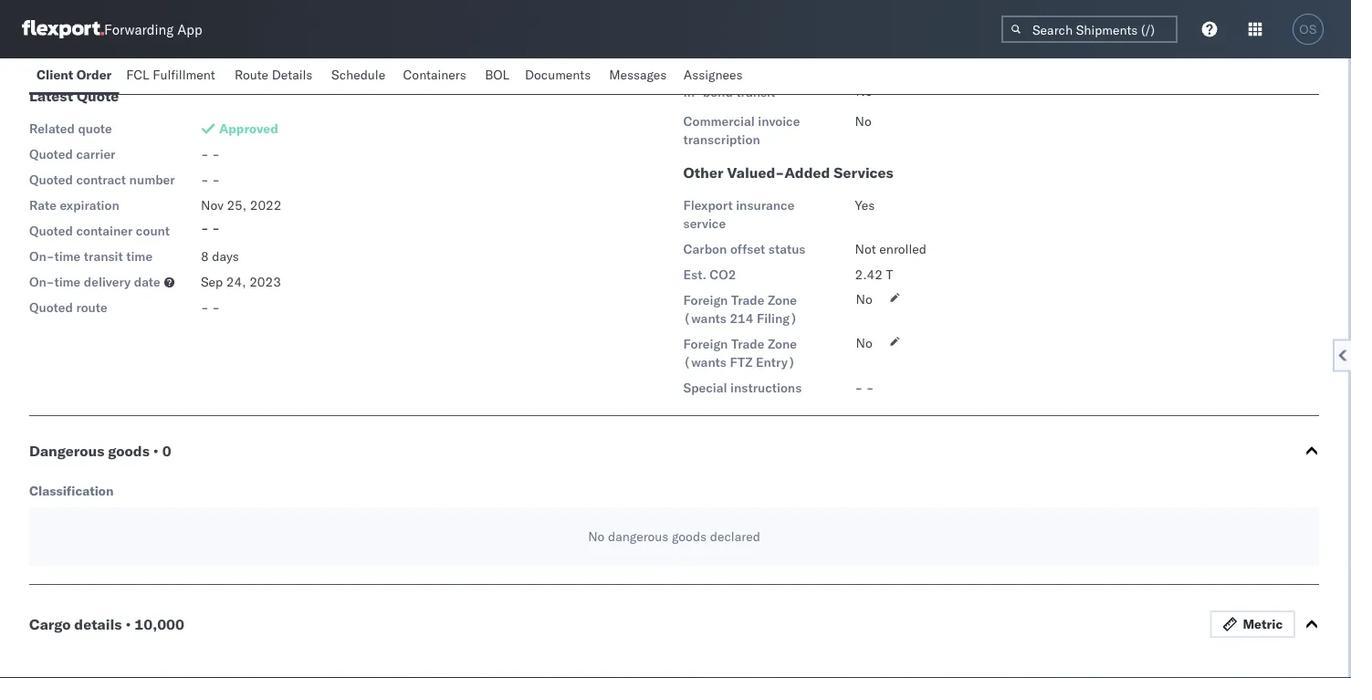 Task type: describe. For each thing, give the bounding box(es) containing it.
importer
[[683, 40, 735, 56]]

documents button
[[518, 58, 602, 94]]

quoted for quoted route
[[29, 299, 73, 315]]

on- for on-time transit time
[[29, 248, 54, 264]]

declared
[[710, 529, 760, 545]]

status
[[769, 241, 806, 257]]

foreign trade zone (wants ftz entry)
[[683, 336, 797, 370]]

other
[[683, 163, 724, 182]]

8 days
[[201, 248, 239, 264]]

time for delivery
[[54, 274, 81, 290]]

special instructions
[[683, 380, 802, 396]]

25,
[[227, 197, 247, 213]]

containers button
[[396, 58, 478, 94]]

flexport. image
[[22, 20, 104, 38]]

app
[[177, 21, 202, 38]]

foreign for foreign trade zone (wants ftz entry)
[[683, 336, 728, 352]]

metric
[[1243, 616, 1283, 632]]

0 vertical spatial goods
[[108, 442, 150, 460]]

nov
[[201, 197, 223, 213]]

contract
[[76, 172, 126, 188]]

commercial
[[683, 113, 755, 129]]

days
[[212, 248, 239, 264]]

route
[[76, 299, 107, 315]]

quoted container count
[[29, 223, 170, 239]]

quoted for quoted contract number
[[29, 172, 73, 188]]

(wants for foreign trade zone (wants ftz entry)
[[683, 354, 727, 370]]

flexport
[[683, 197, 733, 213]]

fcl fulfillment
[[126, 67, 215, 83]]

no dangerous goods declared
[[588, 529, 760, 545]]

t
[[886, 267, 893, 283]]

not enrolled
[[855, 241, 927, 257]]

quoted for quoted container count
[[29, 223, 73, 239]]

carbon offset status
[[683, 241, 806, 257]]

os
[[1300, 22, 1317, 36]]

schedule
[[331, 67, 385, 83]]

related quote
[[29, 121, 112, 137]]

services
[[834, 163, 894, 182]]

bol
[[485, 67, 510, 83]]

quoted contract number
[[29, 172, 175, 188]]

cargo
[[29, 615, 71, 634]]

dangerous
[[29, 442, 104, 460]]

in-
[[683, 84, 703, 100]]

date
[[134, 274, 160, 290]]

forwarding
[[104, 21, 174, 38]]

0
[[162, 442, 171, 460]]

- - for quoted container count
[[201, 220, 220, 236]]

messages
[[609, 67, 667, 83]]

route
[[235, 67, 268, 83]]

filing
[[789, 40, 820, 56]]

bond
[[703, 84, 733, 100]]

zone for foreign trade zone (wants ftz entry)
[[768, 336, 797, 352]]

assignees
[[684, 67, 743, 83]]

zone for foreign trade zone (wants 214 filing)
[[768, 292, 797, 308]]

fulfillment
[[153, 67, 215, 83]]

client order button
[[29, 58, 119, 94]]

trade for 214
[[731, 292, 764, 308]]

quoted for quoted carrier
[[29, 146, 73, 162]]

flexport insurance service
[[683, 197, 795, 231]]

sep
[[201, 274, 223, 290]]

related
[[29, 121, 75, 137]]

container
[[76, 223, 133, 239]]

client order
[[37, 67, 112, 83]]

ftz
[[730, 354, 753, 370]]

on-time delivery date
[[29, 274, 160, 290]]

details
[[74, 615, 122, 634]]

classification
[[29, 483, 114, 499]]

count
[[136, 223, 170, 239]]

on- for on-time delivery date
[[29, 274, 54, 290]]

insurance
[[736, 197, 795, 213]]

added
[[785, 163, 830, 182]]

entry)
[[756, 354, 796, 370]]

on-time transit time
[[29, 248, 153, 264]]

metric button
[[1210, 611, 1296, 638]]

1 vertical spatial goods
[[672, 529, 707, 545]]

quoted route
[[29, 299, 107, 315]]

transit for bond
[[736, 84, 775, 100]]

- - for quoted carrier
[[201, 146, 220, 162]]

enrolled
[[879, 241, 927, 257]]

instructions
[[730, 380, 802, 396]]

- - for quoted contract number
[[201, 172, 220, 188]]

(wants for foreign trade zone (wants 214 filing)
[[683, 310, 727, 326]]

delivery
[[84, 274, 131, 290]]

- - for special instructions
[[855, 380, 874, 396]]



Task type: vqa. For each thing, say whether or not it's contained in the screenshot.
On- corresponding to On-time transit time
yes



Task type: locate. For each thing, give the bounding box(es) containing it.
co2
[[710, 267, 736, 283]]

quote
[[78, 121, 112, 137]]

order
[[76, 67, 112, 83]]

1 vertical spatial zone
[[768, 336, 797, 352]]

schedule button
[[324, 58, 396, 94]]

0 horizontal spatial transit
[[84, 248, 123, 264]]

8
[[201, 248, 209, 264]]

2 foreign from the top
[[683, 336, 728, 352]]

• left 0
[[153, 442, 159, 460]]

zone up filing)
[[768, 292, 797, 308]]

0 vertical spatial foreign
[[683, 292, 728, 308]]

•
[[153, 442, 159, 460], [125, 615, 131, 634]]

foreign
[[683, 292, 728, 308], [683, 336, 728, 352]]

route details
[[235, 67, 313, 83]]

sep 24, 2023
[[201, 274, 281, 290]]

no
[[201, 55, 217, 71], [856, 83, 873, 99], [855, 113, 872, 129], [856, 291, 873, 307], [856, 335, 873, 351], [588, 529, 605, 545]]

assignees button
[[676, 58, 753, 94]]

valued-
[[727, 163, 785, 182]]

fcl fulfillment button
[[119, 58, 227, 94]]

in-bond transit
[[683, 84, 775, 100]]

route details button
[[227, 58, 324, 94]]

0 vertical spatial trade
[[731, 292, 764, 308]]

goods left declared
[[672, 529, 707, 545]]

trade
[[731, 292, 764, 308], [731, 336, 764, 352]]

4 quoted from the top
[[29, 299, 73, 315]]

time
[[54, 248, 81, 264], [126, 248, 153, 264], [54, 274, 81, 290]]

dangerous goods • 0
[[29, 442, 171, 460]]

2 on- from the top
[[29, 274, 54, 290]]

commercial invoice transcription
[[683, 113, 800, 147]]

time up quoted route
[[54, 274, 81, 290]]

goods
[[108, 442, 150, 460], [672, 529, 707, 545]]

trade inside foreign trade zone (wants 214 filing)
[[731, 292, 764, 308]]

client
[[37, 67, 73, 83]]

parent
[[43, 55, 82, 71]]

time for transit
[[54, 248, 81, 264]]

transcription
[[683, 131, 760, 147]]

trade inside foreign trade zone (wants ftz entry)
[[731, 336, 764, 352]]

carrier
[[76, 146, 115, 162]]

• right details
[[125, 615, 131, 634]]

Search Shipments (/) text field
[[1002, 16, 1178, 43]]

trade up ftz
[[731, 336, 764, 352]]

2 (wants from the top
[[683, 354, 727, 370]]

service
[[683, 215, 726, 231]]

- -
[[201, 146, 220, 162], [201, 172, 220, 188], [201, 220, 220, 236], [201, 299, 220, 315], [855, 380, 874, 396]]

quoted down the rate
[[29, 223, 73, 239]]

1 (wants from the top
[[683, 310, 727, 326]]

security
[[738, 40, 786, 56]]

offset
[[730, 241, 765, 257]]

messages button
[[602, 58, 676, 94]]

other valued-added services
[[683, 163, 894, 182]]

zone up entry)
[[768, 336, 797, 352]]

est.
[[683, 267, 706, 283]]

(wants inside foreign trade zone (wants ftz entry)
[[683, 354, 727, 370]]

trade up 214
[[731, 292, 764, 308]]

2 trade from the top
[[731, 336, 764, 352]]

on- up quoted route
[[29, 274, 54, 290]]

invoice
[[758, 113, 800, 129]]

foreign down 'est. co2'
[[683, 292, 728, 308]]

1 vertical spatial transit
[[84, 248, 123, 264]]

time up date
[[126, 248, 153, 264]]

carbon
[[683, 241, 727, 257]]

1 trade from the top
[[731, 292, 764, 308]]

fcl
[[126, 67, 149, 83]]

0 vertical spatial transit
[[736, 84, 775, 100]]

bol button
[[478, 58, 518, 94]]

is parent consol
[[29, 55, 124, 71]]

1 vertical spatial (wants
[[683, 354, 727, 370]]

est. co2
[[683, 267, 736, 283]]

(wants inside foreign trade zone (wants 214 filing)
[[683, 310, 727, 326]]

time up on-time delivery date
[[54, 248, 81, 264]]

1 vertical spatial on-
[[29, 274, 54, 290]]

• for cargo details
[[125, 615, 131, 634]]

0 vertical spatial (wants
[[683, 310, 727, 326]]

transit down container
[[84, 248, 123, 264]]

1 on- from the top
[[29, 248, 54, 264]]

1 foreign from the top
[[683, 292, 728, 308]]

foreign trade zone (wants 214 filing)
[[683, 292, 798, 326]]

details
[[272, 67, 313, 83]]

(wants
[[683, 310, 727, 326], [683, 354, 727, 370]]

consol
[[85, 55, 124, 71]]

transit for time
[[84, 248, 123, 264]]

1 horizontal spatial goods
[[672, 529, 707, 545]]

0 horizontal spatial goods
[[108, 442, 150, 460]]

quoted left route on the left top
[[29, 299, 73, 315]]

provider
[[683, 58, 732, 74]]

zone
[[768, 292, 797, 308], [768, 336, 797, 352]]

number
[[129, 172, 175, 188]]

1 quoted from the top
[[29, 146, 73, 162]]

(wants left 214
[[683, 310, 727, 326]]

quoted
[[29, 146, 73, 162], [29, 172, 73, 188], [29, 223, 73, 239], [29, 299, 73, 315]]

transit
[[736, 84, 775, 100], [84, 248, 123, 264]]

is
[[29, 55, 40, 71]]

2023
[[249, 274, 281, 290]]

1 vertical spatial trade
[[731, 336, 764, 352]]

quoted up the rate
[[29, 172, 73, 188]]

latest
[[29, 87, 73, 105]]

214
[[730, 310, 754, 326]]

transit down importer security filing provider
[[736, 84, 775, 100]]

documents
[[525, 67, 591, 83]]

0 horizontal spatial •
[[125, 615, 131, 634]]

foreign inside foreign trade zone (wants ftz entry)
[[683, 336, 728, 352]]

quote
[[77, 87, 119, 105]]

2022
[[250, 197, 282, 213]]

zone inside foreign trade zone (wants 214 filing)
[[768, 292, 797, 308]]

expiration
[[60, 197, 119, 213]]

not
[[855, 241, 876, 257]]

dangerous
[[608, 529, 669, 545]]

0 vertical spatial on-
[[29, 248, 54, 264]]

(wants up special
[[683, 354, 727, 370]]

quoted carrier
[[29, 146, 115, 162]]

approved
[[219, 121, 278, 137]]

• for dangerous goods
[[153, 442, 159, 460]]

zone inside foreign trade zone (wants ftz entry)
[[768, 336, 797, 352]]

goods left 0
[[108, 442, 150, 460]]

1 vertical spatial foreign
[[683, 336, 728, 352]]

foreign inside foreign trade zone (wants 214 filing)
[[683, 292, 728, 308]]

forwarding app
[[104, 21, 202, 38]]

2 quoted from the top
[[29, 172, 73, 188]]

foreign for foreign trade zone (wants 214 filing)
[[683, 292, 728, 308]]

1 horizontal spatial transit
[[736, 84, 775, 100]]

trade for ftz
[[731, 336, 764, 352]]

0 vertical spatial •
[[153, 442, 159, 460]]

quoted down related on the top left of page
[[29, 146, 73, 162]]

1 vertical spatial •
[[125, 615, 131, 634]]

1 zone from the top
[[768, 292, 797, 308]]

on- down the rate
[[29, 248, 54, 264]]

3 quoted from the top
[[29, 223, 73, 239]]

rate expiration
[[29, 197, 119, 213]]

2.42
[[855, 267, 883, 283]]

nov 25, 2022
[[201, 197, 282, 213]]

- - for quoted route
[[201, 299, 220, 315]]

1 horizontal spatial •
[[153, 442, 159, 460]]

0 vertical spatial zone
[[768, 292, 797, 308]]

24,
[[226, 274, 246, 290]]

forwarding app link
[[22, 20, 202, 38]]

-
[[201, 146, 209, 162], [212, 146, 220, 162], [201, 172, 209, 188], [212, 172, 220, 188], [201, 220, 209, 236], [212, 220, 220, 236], [201, 299, 209, 315], [212, 299, 220, 315], [855, 380, 863, 396], [866, 380, 874, 396]]

containers
[[403, 67, 466, 83]]

yes
[[855, 197, 875, 213]]

2 zone from the top
[[768, 336, 797, 352]]

foreign up special
[[683, 336, 728, 352]]

2.42 t
[[855, 267, 893, 283]]



